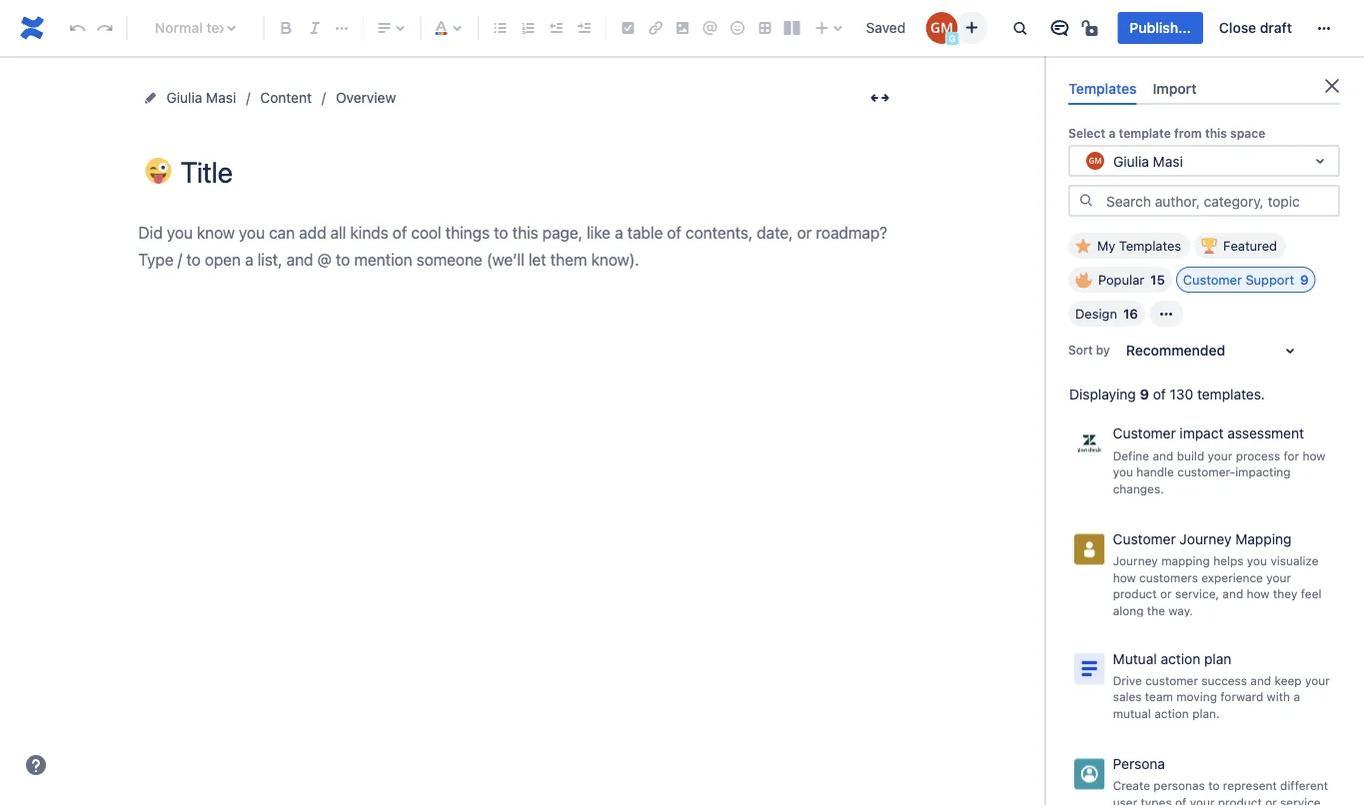 Task type: locate. For each thing, give the bounding box(es) containing it.
plan
[[1204, 650, 1232, 667]]

support
[[1246, 273, 1294, 288]]

journey up the mapping
[[1180, 531, 1232, 547]]

mention image
[[698, 16, 722, 40]]

or down the represent
[[1265, 796, 1277, 806]]

sort by
[[1068, 343, 1110, 357]]

persona create personas to represent different user types of your product or service.
[[1113, 756, 1328, 806]]

1 vertical spatial how
[[1113, 571, 1136, 585]]

1 vertical spatial giulia
[[1113, 153, 1149, 169]]

your inside customer impact assessment define and build your process for how you handle customer-impacting changes.
[[1208, 449, 1233, 463]]

giulia right move this page icon
[[166, 89, 202, 106]]

0 horizontal spatial of
[[1153, 386, 1166, 403]]

of left 130
[[1153, 386, 1166, 403]]

customer down featured button
[[1183, 273, 1242, 288]]

9 left 130
[[1140, 386, 1149, 403]]

a inside mutual action plan drive customer success and keep your sales team moving forward with a mutual action plan.
[[1294, 690, 1300, 704]]

success
[[1202, 674, 1247, 688]]

0 horizontal spatial you
[[1113, 465, 1133, 479]]

0 vertical spatial 9
[[1300, 273, 1309, 288]]

you
[[1113, 465, 1133, 479], [1247, 554, 1267, 568]]

0 horizontal spatial and
[[1153, 449, 1174, 463]]

featured button
[[1194, 233, 1286, 259]]

your
[[1208, 449, 1233, 463], [1267, 571, 1291, 585], [1305, 674, 1330, 688], [1190, 796, 1215, 806]]

action up customer
[[1161, 650, 1201, 667]]

0 vertical spatial customer
[[1183, 273, 1242, 288]]

search icon image
[[1078, 193, 1094, 209]]

9
[[1300, 273, 1309, 288], [1140, 386, 1149, 403]]

0 vertical spatial masi
[[206, 89, 236, 106]]

Search author, category, topic field
[[1100, 187, 1338, 215]]

of
[[1153, 386, 1166, 403], [1175, 796, 1187, 806]]

0 horizontal spatial a
[[1109, 126, 1116, 140]]

masi down select a template from this space
[[1153, 153, 1183, 169]]

or down the customers
[[1160, 587, 1172, 601]]

journey
[[1180, 531, 1232, 547], [1113, 554, 1158, 568]]

giulia
[[166, 89, 202, 106], [1113, 153, 1149, 169]]

product up along
[[1113, 587, 1157, 601]]

customer
[[1183, 273, 1242, 288], [1113, 425, 1176, 442], [1113, 531, 1176, 547]]

1 horizontal spatial a
[[1294, 690, 1300, 704]]

templates up 15
[[1119, 239, 1181, 254]]

journey up the customers
[[1113, 554, 1158, 568]]

1 horizontal spatial or
[[1265, 796, 1277, 806]]

9 right the support on the top
[[1300, 273, 1309, 288]]

1 horizontal spatial and
[[1223, 587, 1244, 601]]

you inside customer impact assessment define and build your process for how you handle customer-impacting changes.
[[1113, 465, 1133, 479]]

0 vertical spatial of
[[1153, 386, 1166, 403]]

close draft
[[1219, 19, 1292, 36]]

numbered list ⌘⇧7 image
[[516, 16, 540, 40]]

0 horizontal spatial product
[[1113, 587, 1157, 601]]

0 vertical spatial how
[[1303, 449, 1326, 463]]

2 horizontal spatial and
[[1251, 674, 1271, 688]]

of down the personas at the right bottom of page
[[1175, 796, 1187, 806]]

your up the customer-
[[1208, 449, 1233, 463]]

by
[[1096, 343, 1110, 357]]

you down define
[[1113, 465, 1133, 479]]

a right select
[[1109, 126, 1116, 140]]

help image
[[24, 754, 48, 778]]

giulia masi down template
[[1113, 153, 1183, 169]]

0 vertical spatial or
[[1160, 587, 1172, 601]]

your up they
[[1267, 571, 1291, 585]]

product
[[1113, 587, 1157, 601], [1218, 796, 1262, 806]]

masi
[[206, 89, 236, 106], [1153, 153, 1183, 169]]

close
[[1219, 19, 1256, 36]]

customers
[[1139, 571, 1198, 585]]

recommended button
[[1114, 335, 1314, 367]]

and down experience
[[1223, 587, 1244, 601]]

1 vertical spatial of
[[1175, 796, 1187, 806]]

0 horizontal spatial 9
[[1140, 386, 1149, 403]]

giulia masi
[[166, 89, 236, 106], [1113, 153, 1183, 169]]

content
[[260, 89, 312, 106]]

and up with
[[1251, 674, 1271, 688]]

design
[[1075, 307, 1117, 322]]

customer for customer impact assessment
[[1113, 425, 1176, 442]]

1 vertical spatial product
[[1218, 796, 1262, 806]]

1 horizontal spatial of
[[1175, 796, 1187, 806]]

your right keep
[[1305, 674, 1330, 688]]

create
[[1113, 779, 1150, 793]]

1 vertical spatial a
[[1294, 690, 1300, 704]]

and
[[1153, 449, 1174, 463], [1223, 587, 1244, 601], [1251, 674, 1271, 688]]

0 horizontal spatial journey
[[1113, 554, 1158, 568]]

my templates button
[[1068, 233, 1190, 259]]

assessment
[[1228, 425, 1304, 442]]

2 vertical spatial how
[[1247, 587, 1270, 601]]

featured
[[1223, 239, 1277, 254]]

and up handle
[[1153, 449, 1174, 463]]

0 vertical spatial you
[[1113, 465, 1133, 479]]

0 vertical spatial giulia masi
[[166, 89, 236, 106]]

giulia masi link
[[166, 86, 236, 110]]

masi left content
[[206, 89, 236, 106]]

visualize
[[1271, 554, 1319, 568]]

user
[[1113, 796, 1138, 806]]

build
[[1177, 449, 1205, 463]]

how right for at bottom
[[1303, 449, 1326, 463]]

emoji image
[[726, 16, 750, 40]]

0 horizontal spatial or
[[1160, 587, 1172, 601]]

overview
[[336, 89, 396, 106]]

action down team
[[1155, 707, 1189, 721]]

draft
[[1260, 19, 1292, 36]]

1 horizontal spatial how
[[1247, 587, 1270, 601]]

0 horizontal spatial masi
[[206, 89, 236, 106]]

2 vertical spatial and
[[1251, 674, 1271, 688]]

feel
[[1301, 587, 1322, 601]]

mutual
[[1113, 707, 1151, 721]]

templates.
[[1197, 386, 1265, 403]]

0 vertical spatial giulia
[[166, 89, 202, 106]]

giulia masi right move this page icon
[[166, 89, 236, 106]]

customer up define
[[1113, 425, 1176, 442]]

customer inside customer journey mapping journey mapping helps you visualize how customers experience your product or service, and how they feel along the way.
[[1113, 531, 1176, 547]]

sales
[[1113, 690, 1142, 704]]

table image
[[753, 16, 777, 40]]

2 vertical spatial customer
[[1113, 531, 1176, 547]]

of inside "persona create personas to represent different user types of your product or service."
[[1175, 796, 1187, 806]]

tab list
[[1060, 72, 1348, 105]]

way.
[[1169, 604, 1193, 618]]

1 vertical spatial templates
[[1119, 239, 1181, 254]]

how left they
[[1247, 587, 1270, 601]]

1 vertical spatial giulia masi
[[1113, 153, 1183, 169]]

product inside customer journey mapping journey mapping helps you visualize how customers experience your product or service, and how they feel along the way.
[[1113, 587, 1157, 601]]

product down the represent
[[1218, 796, 1262, 806]]

giulia masi image
[[926, 12, 958, 44]]

1 vertical spatial masi
[[1153, 153, 1183, 169]]

1 horizontal spatial masi
[[1153, 153, 1183, 169]]

overview link
[[336, 86, 396, 110]]

a right with
[[1294, 690, 1300, 704]]

my templates
[[1097, 239, 1181, 254]]

action
[[1161, 650, 1201, 667], [1155, 707, 1189, 721]]

a
[[1109, 126, 1116, 140], [1294, 690, 1300, 704]]

1 horizontal spatial you
[[1247, 554, 1267, 568]]

or
[[1160, 587, 1172, 601], [1265, 796, 1277, 806]]

customer
[[1146, 674, 1198, 688]]

giulia down template
[[1113, 153, 1149, 169]]

1 horizontal spatial product
[[1218, 796, 1262, 806]]

your inside mutual action plan drive customer success and keep your sales team moving forward with a mutual action plan.
[[1305, 674, 1330, 688]]

tab list containing templates
[[1060, 72, 1348, 105]]

customer up the customers
[[1113, 531, 1176, 547]]

layouts image
[[780, 16, 804, 40]]

impacting
[[1235, 465, 1291, 479]]

design 16
[[1075, 307, 1138, 322]]

customer inside customer impact assessment define and build your process for how you handle customer-impacting changes.
[[1113, 425, 1176, 442]]

customer impact assessment define and build your process for how you handle customer-impacting changes.
[[1113, 425, 1326, 496]]

plan.
[[1192, 707, 1220, 721]]

close templates and import image
[[1320, 74, 1344, 98]]

for
[[1284, 449, 1299, 463]]

templates up select
[[1068, 80, 1137, 96]]

mutual
[[1113, 650, 1157, 667]]

0 vertical spatial product
[[1113, 587, 1157, 601]]

from
[[1174, 126, 1202, 140]]

1 vertical spatial you
[[1247, 554, 1267, 568]]

how inside customer impact assessment define and build your process for how you handle customer-impacting changes.
[[1303, 449, 1326, 463]]

make page full-width image
[[868, 86, 892, 110]]

0 vertical spatial and
[[1153, 449, 1174, 463]]

templates
[[1068, 80, 1137, 96], [1119, 239, 1181, 254]]

None text field
[[1083, 151, 1087, 171]]

0 horizontal spatial giulia
[[166, 89, 202, 106]]

how up along
[[1113, 571, 1136, 585]]

to
[[1208, 779, 1220, 793]]

1 vertical spatial and
[[1223, 587, 1244, 601]]

customer journey mapping journey mapping helps you visualize how customers experience your product or service, and how they feel along the way.
[[1113, 531, 1322, 618]]

select
[[1068, 126, 1106, 140]]

1 vertical spatial customer
[[1113, 425, 1176, 442]]

more formatting image
[[330, 16, 354, 40]]

you down mapping
[[1247, 554, 1267, 568]]

your down to
[[1190, 796, 1215, 806]]

0 vertical spatial journey
[[1180, 531, 1232, 547]]

1 vertical spatial or
[[1265, 796, 1277, 806]]

2 horizontal spatial how
[[1303, 449, 1326, 463]]

or inside "persona create personas to represent different user types of your product or service."
[[1265, 796, 1277, 806]]

Give this page a title text field
[[180, 156, 898, 189]]

content link
[[260, 86, 312, 110]]

close draft button
[[1207, 12, 1304, 44]]

and inside customer journey mapping journey mapping helps you visualize how customers experience your product or service, and how they feel along the way.
[[1223, 587, 1244, 601]]



Task type: describe. For each thing, give the bounding box(es) containing it.
select a template from this space
[[1068, 126, 1266, 140]]

bold ⌘b image
[[274, 16, 298, 40]]

helps
[[1213, 554, 1244, 568]]

action item image
[[616, 16, 640, 40]]

displaying
[[1069, 386, 1136, 403]]

more image
[[1312, 16, 1336, 40]]

invite to edit image
[[960, 15, 984, 39]]

your inside "persona create personas to represent different user types of your product or service."
[[1190, 796, 1215, 806]]

1 horizontal spatial giulia
[[1113, 153, 1149, 169]]

publish... button
[[1118, 12, 1203, 44]]

template
[[1119, 126, 1171, 140]]

0 vertical spatial templates
[[1068, 80, 1137, 96]]

add image, video, or file image
[[671, 16, 695, 40]]

drive
[[1113, 674, 1142, 688]]

impact
[[1180, 425, 1224, 442]]

handle
[[1137, 465, 1174, 479]]

:stuck_out_tongue_winking_eye: image
[[145, 158, 171, 184]]

templates inside button
[[1119, 239, 1181, 254]]

sort
[[1068, 343, 1093, 357]]

confluence image
[[16, 12, 48, 44]]

indent tab image
[[572, 16, 596, 40]]

italic ⌘i image
[[303, 16, 327, 40]]

confluence image
[[16, 12, 48, 44]]

1 vertical spatial action
[[1155, 707, 1189, 721]]

displaying 9 of 130 templates.
[[1069, 386, 1265, 403]]

outdent ⇧tab image
[[544, 16, 568, 40]]

:stuck_out_tongue_winking_eye: image
[[145, 158, 171, 184]]

they
[[1273, 587, 1298, 601]]

undo ⌘z image
[[66, 16, 90, 40]]

service.
[[1280, 796, 1324, 806]]

bullet list ⌘⇧8 image
[[488, 16, 512, 40]]

1 horizontal spatial giulia masi
[[1113, 153, 1183, 169]]

1 vertical spatial journey
[[1113, 554, 1158, 568]]

1 horizontal spatial journey
[[1180, 531, 1232, 547]]

service,
[[1175, 587, 1219, 601]]

experience
[[1202, 571, 1263, 585]]

mapping
[[1161, 554, 1210, 568]]

0 horizontal spatial giulia masi
[[166, 89, 236, 106]]

no restrictions image
[[1080, 16, 1104, 40]]

mutual action plan drive customer success and keep your sales team moving forward with a mutual action plan.
[[1113, 650, 1330, 721]]

forward
[[1221, 690, 1264, 704]]

types
[[1141, 796, 1172, 806]]

your inside customer journey mapping journey mapping helps you visualize how customers experience your product or service, and how they feel along the way.
[[1267, 571, 1291, 585]]

mapping
[[1236, 531, 1292, 547]]

customer-
[[1178, 465, 1235, 479]]

persona
[[1113, 756, 1165, 772]]

moving
[[1177, 690, 1217, 704]]

giulia inside giulia masi link
[[166, 89, 202, 106]]

this
[[1205, 126, 1227, 140]]

product inside "persona create personas to represent different user types of your product or service."
[[1218, 796, 1262, 806]]

or inside customer journey mapping journey mapping helps you visualize how customers experience your product or service, and how they feel along the way.
[[1160, 587, 1172, 601]]

along
[[1113, 604, 1144, 618]]

and inside customer impact assessment define and build your process for how you handle customer-impacting changes.
[[1153, 449, 1174, 463]]

130
[[1170, 386, 1194, 403]]

define
[[1113, 449, 1149, 463]]

and inside mutual action plan drive customer success and keep your sales team moving forward with a mutual action plan.
[[1251, 674, 1271, 688]]

represent
[[1223, 779, 1277, 793]]

my
[[1097, 239, 1116, 254]]

keep
[[1275, 674, 1302, 688]]

popular
[[1098, 273, 1144, 288]]

team
[[1145, 690, 1173, 704]]

publish...
[[1130, 19, 1191, 36]]

customer support 9
[[1183, 273, 1309, 288]]

16
[[1123, 307, 1138, 322]]

1 horizontal spatial 9
[[1300, 273, 1309, 288]]

0 vertical spatial action
[[1161, 650, 1201, 667]]

Main content area, start typing to enter text. text field
[[138, 219, 898, 274]]

customer for customer journey mapping
[[1113, 531, 1176, 547]]

with
[[1267, 690, 1290, 704]]

different
[[1280, 779, 1328, 793]]

0 vertical spatial a
[[1109, 126, 1116, 140]]

open image
[[1308, 149, 1332, 173]]

masi inside giulia masi link
[[206, 89, 236, 106]]

more categories image
[[1154, 302, 1178, 326]]

0 horizontal spatial how
[[1113, 571, 1136, 585]]

you inside customer journey mapping journey mapping helps you visualize how customers experience your product or service, and how they feel along the way.
[[1247, 554, 1267, 568]]

customer for customer support
[[1183, 273, 1242, 288]]

move this page image
[[142, 90, 158, 106]]

15
[[1150, 273, 1165, 288]]

recommended
[[1126, 343, 1225, 359]]

comment icon image
[[1048, 16, 1072, 40]]

find and replace image
[[1008, 16, 1032, 40]]

1 vertical spatial 9
[[1140, 386, 1149, 403]]

process
[[1236, 449, 1280, 463]]

saved
[[866, 19, 906, 36]]

import
[[1153, 80, 1197, 96]]

redo ⌘⇧z image
[[93, 16, 117, 40]]

changes.
[[1113, 482, 1164, 496]]

space
[[1230, 126, 1266, 140]]

personas
[[1154, 779, 1205, 793]]

link image
[[643, 16, 667, 40]]

the
[[1147, 604, 1165, 618]]



Task type: vqa. For each thing, say whether or not it's contained in the screenshot.
Apps
no



